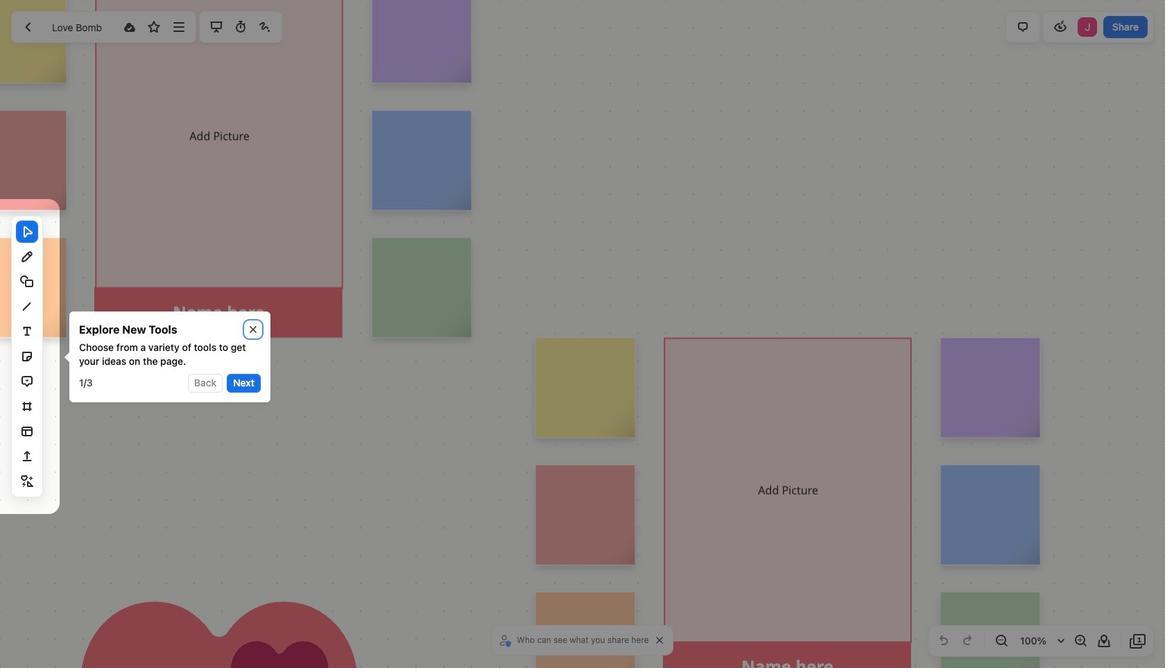 Task type: vqa. For each thing, say whether or not it's contained in the screenshot.
Document name "text field"
yes



Task type: describe. For each thing, give the bounding box(es) containing it.
Document name text field
[[42, 16, 117, 38]]

choose from a variety of tools to get your ideas on the page. element
[[79, 341, 261, 369]]

close image
[[250, 326, 257, 333]]

pages image
[[1131, 633, 1147, 650]]

comment panel image
[[1015, 19, 1032, 35]]

zoom out image
[[994, 633, 1010, 650]]

more options image
[[170, 19, 187, 35]]



Task type: locate. For each thing, give the bounding box(es) containing it.
list
[[1077, 16, 1099, 38]]

dashboard image
[[20, 19, 37, 35]]

list item
[[1077, 16, 1099, 38]]

zoom in image
[[1073, 633, 1090, 650]]

explore new tools element
[[79, 321, 177, 338]]

star this whiteboard image
[[146, 19, 163, 35]]

presentation image
[[208, 19, 225, 35]]

tooltip
[[60, 312, 271, 402]]

close image
[[657, 637, 664, 644]]

timer image
[[232, 19, 249, 35]]

laser image
[[257, 19, 273, 35]]



